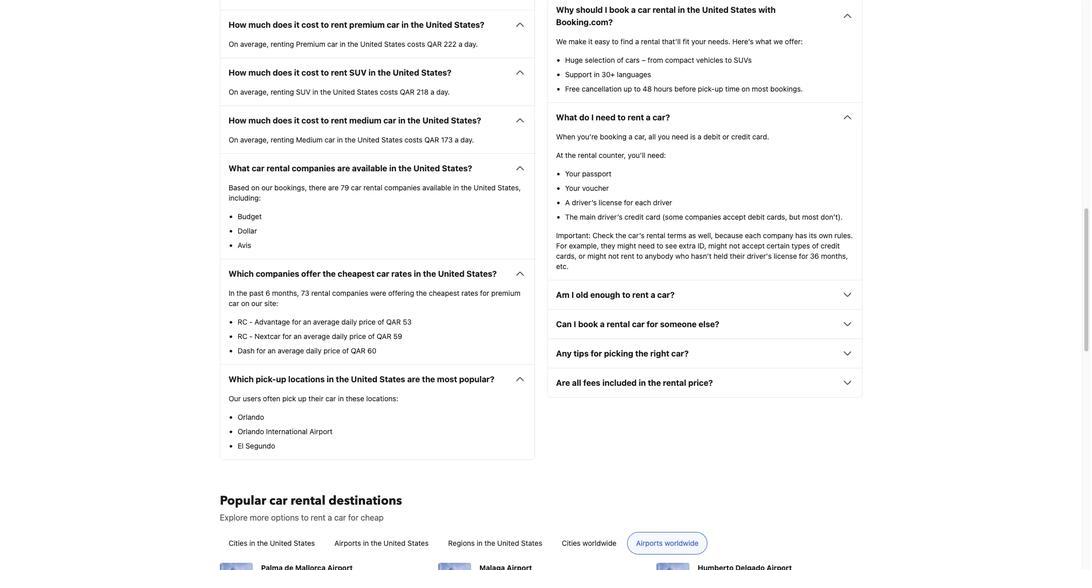Task type: locate. For each thing, give the bounding box(es) containing it.
states inside the why should i book a car rental in the united states with booking.com?
[[731, 5, 756, 15]]

2 your from the top
[[565, 184, 580, 193]]

day. right qar 218
[[436, 88, 450, 96]]

cities in the united states
[[229, 539, 315, 548]]

in inside cities in the united states button
[[249, 539, 255, 548]]

locations:
[[366, 395, 398, 403]]

booking.com?
[[556, 18, 613, 27]]

orlando for orlando
[[238, 413, 264, 422]]

to inside am i old enough to rent a car? dropdown button
[[622, 291, 630, 300]]

suv inside dropdown button
[[349, 68, 367, 77]]

1 horizontal spatial airports
[[636, 539, 663, 548]]

main
[[580, 213, 596, 222]]

a up "car,"
[[646, 113, 651, 122]]

bookings,
[[274, 183, 307, 192]]

2 which from the top
[[229, 375, 254, 384]]

0 vertical spatial rates
[[391, 269, 412, 279]]

1 vertical spatial not
[[608, 252, 619, 261]]

available inside what car rental companies are available in the united states? dropdown button
[[352, 164, 387, 173]]

they
[[601, 242, 615, 250]]

which for which companies offer the cheapest car rates  in the united states?
[[229, 269, 254, 279]]

2 orlando from the top
[[238, 428, 264, 436]]

often
[[263, 395, 280, 403]]

average down rc - advantage for an average daily price of qar 53
[[304, 332, 330, 341]]

rental inside the why should i book a car rental in the united states with booking.com?
[[653, 5, 676, 15]]

rental inside can i book a rental car for someone else? dropdown button
[[607, 320, 630, 329]]

0 vertical spatial price
[[359, 318, 376, 327]]

cheapest inside which companies offer the cheapest car rates  in the united states? dropdown button
[[338, 269, 375, 279]]

3 how from the top
[[229, 116, 247, 125]]

book inside can i book a rental car for someone else? dropdown button
[[578, 320, 598, 329]]

renting for how much does it cost to rent premium car in the united states?
[[271, 40, 294, 49]]

0 horizontal spatial not
[[608, 252, 619, 261]]

how much does it cost to rent medium car in the united states?
[[229, 116, 481, 125]]

companies inside in the past 6 months, 73 rental companies were offering the cheapest rates for premium car on our site:
[[332, 289, 368, 298]]

how
[[229, 20, 247, 29], [229, 68, 247, 77], [229, 116, 247, 125]]

1 vertical spatial all
[[572, 379, 581, 388]]

car
[[638, 5, 651, 15], [387, 20, 400, 29], [327, 40, 338, 49], [383, 116, 396, 125], [325, 136, 335, 144], [252, 164, 265, 173], [351, 183, 362, 192], [377, 269, 389, 279], [229, 299, 239, 308], [632, 320, 645, 329], [326, 395, 336, 403], [269, 493, 287, 510], [334, 514, 346, 523]]

available up based on our bookings, there are 79 car rental companies available in the united states, including:
[[352, 164, 387, 173]]

2 vertical spatial car?
[[671, 349, 689, 359]]

2 much from the top
[[248, 68, 271, 77]]

1 horizontal spatial license
[[774, 252, 797, 261]]

or inside important: check the car's rental terms as well, because each company has its own rules. for example, they might need to see extra id, might not accept certain types of credit cards, or might not rent to anybody who hasn't held their driver's license for 36 months, etc.
[[579, 252, 586, 261]]

rc for rc - advantage for an average daily price of qar 53
[[238, 318, 247, 327]]

airports inside airports in the united states button
[[335, 539, 361, 548]]

up left time
[[715, 85, 723, 93]]

to inside popular car rental destinations explore more options to rent a car for cheap
[[301, 514, 309, 523]]

cost up premium
[[302, 20, 319, 29]]

it up premium
[[294, 20, 300, 29]]

0 horizontal spatial cards,
[[556, 252, 577, 261]]

we
[[556, 37, 567, 46]]

1 vertical spatial driver's
[[598, 213, 623, 222]]

worldwide
[[583, 539, 617, 548], [665, 539, 699, 548]]

0 vertical spatial credit
[[731, 132, 750, 141]]

3 cost from the top
[[302, 116, 319, 125]]

credit inside important: check the car's rental terms as well, because each company has its own rules. for example, they might need to see extra id, might not accept certain types of credit cards, or might not rent to anybody who hasn't held their driver's license for 36 months, etc.
[[821, 242, 840, 250]]

0 vertical spatial cost
[[302, 20, 319, 29]]

1 vertical spatial debit
[[748, 213, 765, 222]]

2 how from the top
[[229, 68, 247, 77]]

0 vertical spatial cheapest
[[338, 269, 375, 279]]

these
[[346, 395, 364, 403]]

3 renting from the top
[[271, 136, 294, 144]]

0 horizontal spatial need
[[596, 113, 616, 122]]

budget
[[238, 212, 262, 221]]

1 horizontal spatial need
[[638, 242, 655, 250]]

or down the example,
[[579, 252, 586, 261]]

i right should
[[605, 5, 607, 15]]

0 horizontal spatial months,
[[272, 289, 299, 298]]

your
[[692, 37, 706, 46]]

support
[[565, 70, 592, 79]]

a inside the why should i book a car rental in the united states with booking.com?
[[631, 5, 636, 15]]

on
[[229, 40, 238, 49], [229, 88, 238, 96], [229, 136, 238, 144]]

rent down 'car's'
[[621, 252, 634, 261]]

voucher
[[582, 184, 609, 193]]

united
[[702, 5, 729, 15], [426, 20, 452, 29], [360, 40, 382, 49], [393, 68, 419, 77], [333, 88, 355, 96], [422, 116, 449, 125], [358, 136, 380, 144], [413, 164, 440, 173], [474, 183, 496, 192], [438, 269, 465, 279], [351, 375, 377, 384], [270, 539, 292, 548], [384, 539, 406, 548], [497, 539, 519, 548]]

how for how much does it cost to rent premium car in the united states?
[[229, 20, 247, 29]]

in inside which companies offer the cheapest car rates  in the united states? dropdown button
[[414, 269, 421, 279]]

to up on average, renting suv in the united states costs qar 218 a day.
[[321, 68, 329, 77]]

driver
[[653, 198, 672, 207]]

who
[[675, 252, 689, 261]]

on for how much does it cost to rent premium car in the united states?
[[229, 40, 238, 49]]

does inside "dropdown button"
[[273, 116, 292, 125]]

old
[[576, 291, 588, 300]]

our inside based on our bookings, there are 79 car rental companies available in the united states, including:
[[262, 183, 272, 192]]

the inside the why should i book a car rental in the united states with booking.com?
[[687, 5, 700, 15]]

does for how much does it cost to rent medium car in the united states?
[[273, 116, 292, 125]]

airports for airports worldwide
[[636, 539, 663, 548]]

might down they
[[587, 252, 606, 261]]

1 horizontal spatial worldwide
[[665, 539, 699, 548]]

3 average, from the top
[[240, 136, 269, 144]]

1 horizontal spatial months,
[[821, 252, 848, 261]]

rental inside dropdown button
[[663, 379, 686, 388]]

your up a
[[565, 184, 580, 193]]

-
[[249, 318, 253, 327], [249, 332, 253, 341]]

2 horizontal spatial credit
[[821, 242, 840, 250]]

of up qar 59
[[378, 318, 384, 327]]

cheap
[[361, 514, 384, 523]]

a driver's license for each driver
[[565, 198, 672, 207]]

2 horizontal spatial most
[[802, 213, 819, 222]]

1 which from the top
[[229, 269, 254, 279]]

daily down 'rc - nextcar for an average daily price of qar 59'
[[306, 347, 322, 355]]

1 horizontal spatial debit
[[748, 213, 765, 222]]

what left the do at top right
[[556, 113, 577, 122]]

0 horizontal spatial worldwide
[[583, 539, 617, 548]]

0 vertical spatial average
[[313, 318, 340, 327]]

of up qar 60 in the bottom left of the page
[[368, 332, 375, 341]]

1 on from the top
[[229, 40, 238, 49]]

1 vertical spatial pick-
[[256, 375, 276, 384]]

–
[[642, 56, 646, 65]]

all left you
[[649, 132, 656, 141]]

1 vertical spatial cost
[[302, 68, 319, 77]]

airports inside the airports worldwide button
[[636, 539, 663, 548]]

card
[[646, 213, 660, 222]]

0 vertical spatial much
[[248, 20, 271, 29]]

79
[[341, 183, 349, 192]]

etc.
[[556, 262, 569, 271]]

1 vertical spatial their
[[308, 395, 324, 403]]

1 much from the top
[[248, 20, 271, 29]]

1 horizontal spatial premium
[[491, 289, 521, 298]]

0 horizontal spatial credit
[[625, 213, 644, 222]]

2 - from the top
[[249, 332, 253, 341]]

rc
[[238, 318, 247, 327], [238, 332, 247, 341]]

1 - from the top
[[249, 318, 253, 327]]

costs for medium
[[405, 136, 423, 144]]

i inside dropdown button
[[574, 320, 576, 329]]

states? inside the how much does it cost to rent medium car in the united states? "dropdown button"
[[451, 116, 481, 125]]

up
[[624, 85, 632, 93], [715, 85, 723, 93], [276, 375, 286, 384], [298, 395, 307, 403]]

1 how from the top
[[229, 20, 247, 29]]

rental up from
[[641, 37, 660, 46]]

how much does it cost to rent premium car in the united states?
[[229, 20, 485, 29]]

costs left 'qar 222'
[[407, 40, 425, 49]]

available down qar 173 at the top of the page
[[422, 183, 451, 192]]

in inside are all fees included in the rental price? dropdown button
[[639, 379, 646, 388]]

rent inside important: check the car's rental terms as well, because each company has its own rules. for example, they might need to see extra id, might not accept certain types of credit cards, or might not rent to anybody who hasn't held their driver's license for 36 months, etc.
[[621, 252, 634, 261]]

1 vertical spatial each
[[745, 231, 761, 240]]

which up our
[[229, 375, 254, 384]]

airports for airports in the united states
[[335, 539, 361, 548]]

orlando down users
[[238, 413, 264, 422]]

states?
[[454, 20, 485, 29], [421, 68, 452, 77], [451, 116, 481, 125], [442, 164, 472, 173], [467, 269, 497, 279]]

any tips for picking the right car?
[[556, 349, 689, 359]]

united inside the why should i book a car rental in the united states with booking.com?
[[702, 5, 729, 15]]

states? inside how much does it cost to rent suv in the united states? dropdown button
[[421, 68, 452, 77]]

0 horizontal spatial suv
[[296, 88, 311, 96]]

0 horizontal spatial license
[[599, 198, 622, 207]]

counter,
[[599, 151, 626, 160]]

2 cost from the top
[[302, 68, 319, 77]]

0 vertical spatial pick-
[[698, 85, 715, 93]]

car? up when you're booking a car, all you need is a debit or credit card.
[[653, 113, 670, 122]]

am i old enough to rent a car? button
[[556, 289, 854, 301]]

has
[[795, 231, 807, 240]]

0 vertical spatial each
[[635, 198, 651, 207]]

rental inside popular car rental destinations explore more options to rent a car for cheap
[[291, 493, 325, 510]]

average,
[[240, 40, 269, 49], [240, 88, 269, 96], [240, 136, 269, 144]]

2 vertical spatial need
[[638, 242, 655, 250]]

rental up bookings,
[[267, 164, 290, 173]]

car inside the why should i book a car rental in the united states with booking.com?
[[638, 5, 651, 15]]

don't).
[[821, 213, 843, 222]]

in inside the why should i book a car rental in the united states with booking.com?
[[678, 5, 685, 15]]

it for how much does it cost to rent suv in the united states?
[[294, 68, 300, 77]]

most left popular?
[[437, 375, 457, 384]]

daily
[[342, 318, 357, 327], [332, 332, 348, 341], [306, 347, 322, 355]]

need:
[[647, 151, 666, 160]]

our inside in the past 6 months, 73 rental companies were offering the cheapest rates for premium car on our site:
[[251, 299, 262, 308]]

most right 'but' in the top of the page
[[802, 213, 819, 222]]

a inside popular car rental destinations explore more options to rent a car for cheap
[[328, 514, 332, 523]]

tab list
[[212, 533, 871, 556]]

it
[[294, 20, 300, 29], [588, 37, 593, 46], [294, 68, 300, 77], [294, 116, 300, 125]]

on inside based on our bookings, there are 79 car rental companies available in the united states, including:
[[251, 183, 260, 192]]

0 vertical spatial not
[[729, 242, 740, 250]]

pick- right before
[[698, 85, 715, 93]]

qar 218
[[400, 88, 429, 96]]

to up premium
[[321, 20, 329, 29]]

when you're booking a car, all you need is a debit or credit card.
[[556, 132, 769, 141]]

1 airports from the left
[[335, 539, 361, 548]]

0 horizontal spatial debit
[[704, 132, 721, 141]]

- left advantage
[[249, 318, 253, 327]]

pick- inside dropdown button
[[256, 375, 276, 384]]

rent up on average, renting medium car in the united states costs qar 173 a day. at the left top of page
[[331, 116, 347, 125]]

states
[[731, 5, 756, 15], [384, 40, 405, 49], [357, 88, 378, 96], [381, 136, 403, 144], [379, 375, 405, 384], [294, 539, 315, 548], [407, 539, 429, 548], [521, 539, 542, 548]]

license inside important: check the car's rental terms as well, because each company has its own rules. for example, they might need to see extra id, might not accept certain types of credit cards, or might not rent to anybody who hasn't held their driver's license for 36 months, etc.
[[774, 252, 797, 261]]

costs down how much does it cost to rent suv in the united states? dropdown button
[[380, 88, 398, 96]]

orlando up el segundo at the left bottom of the page
[[238, 428, 264, 436]]

1 horizontal spatial credit
[[731, 132, 750, 141]]

to up anybody
[[657, 242, 663, 250]]

in inside regions in the united states button
[[477, 539, 483, 548]]

2 cities from the left
[[562, 539, 581, 548]]

for inside 'dropdown button'
[[591, 349, 602, 359]]

1 cost from the top
[[302, 20, 319, 29]]

how much does it cost to rent suv in the united states? button
[[229, 67, 526, 79]]

0 vertical spatial need
[[596, 113, 616, 122]]

1 does from the top
[[273, 20, 292, 29]]

average, for how much does it cost to rent suv in the united states?
[[240, 88, 269, 96]]

1 worldwide from the left
[[583, 539, 617, 548]]

the
[[687, 5, 700, 15], [411, 20, 424, 29], [348, 40, 358, 49], [378, 68, 391, 77], [320, 88, 331, 96], [407, 116, 421, 125], [345, 136, 356, 144], [565, 151, 576, 160], [398, 164, 412, 173], [461, 183, 472, 192], [616, 231, 626, 240], [323, 269, 336, 279], [423, 269, 436, 279], [237, 289, 247, 298], [416, 289, 427, 298], [635, 349, 648, 359], [336, 375, 349, 384], [422, 375, 435, 384], [648, 379, 661, 388], [257, 539, 268, 548], [371, 539, 382, 548], [485, 539, 495, 548]]

premium
[[349, 20, 385, 29], [491, 289, 521, 298]]

credit left card.
[[731, 132, 750, 141]]

much inside "dropdown button"
[[248, 116, 271, 125]]

offer:
[[785, 37, 803, 46]]

0 vertical spatial license
[[599, 198, 622, 207]]

credit up 'car's'
[[625, 213, 644, 222]]

their right held in the top right of the page
[[730, 252, 745, 261]]

for
[[624, 198, 633, 207], [799, 252, 808, 261], [480, 289, 489, 298], [292, 318, 301, 327], [647, 320, 658, 329], [282, 332, 292, 341], [257, 347, 266, 355], [591, 349, 602, 359], [348, 514, 359, 523]]

0 horizontal spatial all
[[572, 379, 581, 388]]

to inside how much does it cost to rent suv in the united states? dropdown button
[[321, 68, 329, 77]]

0 horizontal spatial driver's
[[572, 198, 597, 207]]

it inside "dropdown button"
[[294, 116, 300, 125]]

average for advantage
[[313, 318, 340, 327]]

1 horizontal spatial an
[[294, 332, 302, 341]]

its
[[809, 231, 817, 240]]

2 average, from the top
[[240, 88, 269, 96]]

worldwide for cities worldwide
[[583, 539, 617, 548]]

on average, renting premium car in the united states costs qar 222 a day.
[[229, 40, 478, 49]]

dash
[[238, 347, 255, 355]]

not
[[729, 242, 740, 250], [608, 252, 619, 261]]

suv up on average, renting suv in the united states costs qar 218 a day.
[[349, 68, 367, 77]]

costs left qar 173 at the top of the page
[[405, 136, 423, 144]]

in inside what car rental companies are available in the united states? dropdown button
[[389, 164, 396, 173]]

cheapest right offering
[[429, 289, 459, 298]]

states? inside how much does it cost to rent premium car in the united states? dropdown button
[[454, 20, 485, 29]]

average up 'rc - nextcar for an average daily price of qar 59'
[[313, 318, 340, 327]]

daily up qar 60 in the bottom left of the page
[[342, 318, 357, 327]]

months, right the 36
[[821, 252, 848, 261]]

car? up someone
[[657, 291, 675, 300]]

1 horizontal spatial all
[[649, 132, 656, 141]]

to inside how much does it cost to rent premium car in the united states? dropdown button
[[321, 20, 329, 29]]

compact
[[665, 56, 694, 65]]

up up 'pick'
[[276, 375, 286, 384]]

need
[[596, 113, 616, 122], [672, 132, 688, 141], [638, 242, 655, 250]]

book right 'can'
[[578, 320, 598, 329]]

might up held in the top right of the page
[[708, 242, 727, 250]]

an down the nextcar
[[268, 347, 276, 355]]

each up the driver's at the right of the page
[[745, 231, 761, 240]]

0 horizontal spatial premium
[[349, 20, 385, 29]]

as
[[689, 231, 696, 240]]

1 vertical spatial price
[[349, 332, 366, 341]]

price for qar 53
[[359, 318, 376, 327]]

0 vertical spatial car?
[[653, 113, 670, 122]]

0 vertical spatial day.
[[464, 40, 478, 49]]

2 does from the top
[[273, 68, 292, 77]]

book inside the why should i book a car rental in the united states with booking.com?
[[609, 5, 629, 15]]

cost inside "dropdown button"
[[302, 116, 319, 125]]

3 much from the top
[[248, 116, 271, 125]]

cards, left 'but' in the top of the page
[[767, 213, 787, 222]]

pick- up often
[[256, 375, 276, 384]]

months, inside important: check the car's rental terms as well, because each company has its own rules. for example, they might need to see extra id, might not accept certain types of credit cards, or might not rent to anybody who hasn't held their driver's license for 36 months, etc.
[[821, 252, 848, 261]]

2 horizontal spatial on
[[742, 85, 750, 93]]

up down languages
[[624, 85, 632, 93]]

need up booking
[[596, 113, 616, 122]]

a right qar 173 at the top of the page
[[455, 136, 459, 144]]

2 horizontal spatial need
[[672, 132, 688, 141]]

costs
[[407, 40, 425, 49], [380, 88, 398, 96], [405, 136, 423, 144]]

1 horizontal spatial book
[[609, 5, 629, 15]]

1 vertical spatial rc
[[238, 332, 247, 341]]

all
[[649, 132, 656, 141], [572, 379, 581, 388]]

1 rc from the top
[[238, 318, 247, 327]]

0 vertical spatial are
[[337, 164, 350, 173]]

2 vertical spatial on
[[241, 299, 249, 308]]

the main driver's credit card (some companies accept debit cards, but most don't).
[[565, 213, 843, 222]]

average for nextcar
[[304, 332, 330, 341]]

cost down premium
[[302, 68, 319, 77]]

1 horizontal spatial or
[[723, 132, 729, 141]]

2 rc from the top
[[238, 332, 247, 341]]

we
[[774, 37, 783, 46]]

picking
[[604, 349, 633, 359]]

of left the cars
[[617, 56, 624, 65]]

states? inside what car rental companies are available in the united states? dropdown button
[[442, 164, 472, 173]]

1 vertical spatial book
[[578, 320, 598, 329]]

are
[[337, 164, 350, 173], [328, 183, 339, 192], [407, 375, 420, 384]]

1 vertical spatial on
[[251, 183, 260, 192]]

renting
[[271, 40, 294, 49], [271, 88, 294, 96], [271, 136, 294, 144]]

driver's
[[747, 252, 772, 261]]

companies down which companies offer the cheapest car rates  in the united states? at the left of the page
[[332, 289, 368, 298]]

driver's down the your voucher on the right top of page
[[572, 198, 597, 207]]

of up the 36
[[812, 242, 819, 250]]

1 orlando from the top
[[238, 413, 264, 422]]

1 vertical spatial orlando
[[238, 428, 264, 436]]

are all fees included in the rental price? button
[[556, 377, 854, 389]]

most left bookings.
[[752, 85, 769, 93]]

a
[[565, 198, 570, 207]]

license down voucher
[[599, 198, 622, 207]]

their down locations
[[308, 395, 324, 403]]

does for how much does it cost to rent premium car in the united states?
[[273, 20, 292, 29]]

0 vertical spatial how
[[229, 20, 247, 29]]

our down past
[[251, 299, 262, 308]]

- for nextcar
[[249, 332, 253, 341]]

price down 'rc - nextcar for an average daily price of qar 59'
[[324, 347, 340, 355]]

- up dash
[[249, 332, 253, 341]]

1 your from the top
[[565, 170, 580, 178]]

average, for how much does it cost to rent medium car in the united states?
[[240, 136, 269, 144]]

2 worldwide from the left
[[665, 539, 699, 548]]

1 vertical spatial or
[[579, 252, 586, 261]]

segundo
[[246, 442, 275, 451]]

rental inside what car rental companies are available in the united states? dropdown button
[[267, 164, 290, 173]]

2 vertical spatial on
[[229, 136, 238, 144]]

before
[[674, 85, 696, 93]]

months, up site:
[[272, 289, 299, 298]]

airports worldwide
[[636, 539, 699, 548]]

car's
[[628, 231, 645, 240]]

huge
[[565, 56, 583, 65]]

1 vertical spatial your
[[565, 184, 580, 193]]

not down they
[[608, 252, 619, 261]]

most for but
[[802, 213, 819, 222]]

1 vertical spatial accept
[[742, 242, 765, 250]]

license down certain
[[774, 252, 797, 261]]

0 horizontal spatial airports
[[335, 539, 361, 548]]

car? for what do i need to rent a car?
[[653, 113, 670, 122]]

pick
[[282, 395, 296, 403]]

for inside in the past 6 months, 73 rental companies were offering the cheapest rates for premium car on our site:
[[480, 289, 489, 298]]

0 vertical spatial book
[[609, 5, 629, 15]]

3 does from the top
[[273, 116, 292, 125]]

the inside 'dropdown button'
[[635, 349, 648, 359]]

1 renting from the top
[[271, 40, 294, 49]]

day. right 'qar 222'
[[464, 40, 478, 49]]

0 horizontal spatial or
[[579, 252, 586, 261]]

rates inside in the past 6 months, 73 rental companies were offering the cheapest rates for premium car on our site:
[[461, 289, 478, 298]]

need down 'car's'
[[638, 242, 655, 250]]

accept up because
[[723, 213, 746, 222]]

a down destinations
[[328, 514, 332, 523]]

0 vertical spatial your
[[565, 170, 580, 178]]

their inside important: check the car's rental terms as well, because each company has its own rules. for example, they might need to see extra id, might not accept certain types of credit cards, or might not rent to anybody who hasn't held their driver's license for 36 months, etc.
[[730, 252, 745, 261]]

rent inside "dropdown button"
[[331, 116, 347, 125]]

an for advantage
[[303, 318, 311, 327]]

from
[[648, 56, 663, 65]]

rental right the 73
[[311, 289, 330, 298]]

cards,
[[767, 213, 787, 222], [556, 252, 577, 261]]

to left suvs
[[725, 56, 732, 65]]

1 vertical spatial what
[[229, 164, 250, 173]]

0 vertical spatial available
[[352, 164, 387, 173]]

or down what do i need to rent a car? dropdown button
[[723, 132, 729, 141]]

to up medium
[[321, 116, 329, 125]]

0 horizontal spatial available
[[352, 164, 387, 173]]

0 vertical spatial -
[[249, 318, 253, 327]]

all right are at the bottom of the page
[[572, 379, 581, 388]]

0 horizontal spatial an
[[268, 347, 276, 355]]

each inside important: check the car's rental terms as well, because each company has its own rules. for example, they might need to see extra id, might not accept certain types of credit cards, or might not rent to anybody who hasn't held their driver's license for 36 months, etc.
[[745, 231, 761, 240]]

1 horizontal spatial what
[[556, 113, 577, 122]]

0 vertical spatial what
[[556, 113, 577, 122]]

in inside airports in the united states button
[[363, 539, 369, 548]]

the inside dropdown button
[[648, 379, 661, 388]]

2 on from the top
[[229, 88, 238, 96]]

0 vertical spatial costs
[[407, 40, 425, 49]]

1 horizontal spatial cities
[[562, 539, 581, 548]]

here's
[[732, 37, 754, 46]]

1 vertical spatial available
[[422, 183, 451, 192]]

the inside important: check the car's rental terms as well, because each company has its own rules. for example, they might need to see extra id, might not accept certain types of credit cards, or might not rent to anybody who hasn't held their driver's license for 36 months, etc.
[[616, 231, 626, 240]]

1 vertical spatial renting
[[271, 88, 294, 96]]

their
[[730, 252, 745, 261], [308, 395, 324, 403]]

rental up options
[[291, 493, 325, 510]]

day.
[[464, 40, 478, 49], [436, 88, 450, 96], [461, 136, 474, 144]]

average, for how much does it cost to rent premium car in the united states?
[[240, 40, 269, 49]]

2 renting from the top
[[271, 88, 294, 96]]

0 vertical spatial months,
[[821, 252, 848, 261]]

find
[[621, 37, 633, 46]]

cities for cities in the united states
[[229, 539, 247, 548]]

to right the enough
[[622, 291, 630, 300]]

el
[[238, 442, 244, 451]]

average down the nextcar
[[278, 347, 304, 355]]

1 horizontal spatial available
[[422, 183, 451, 192]]

for inside dropdown button
[[647, 320, 658, 329]]

cost for suv
[[302, 68, 319, 77]]

2 airports from the left
[[636, 539, 663, 548]]

which up 'in'
[[229, 269, 254, 279]]

a left "car,"
[[629, 132, 633, 141]]

accept up the driver's at the right of the page
[[742, 242, 765, 250]]

an up 'rc - nextcar for an average daily price of qar 59'
[[303, 318, 311, 327]]

debit up the company
[[748, 213, 765, 222]]

an for nextcar
[[294, 332, 302, 341]]

rental up picking
[[607, 320, 630, 329]]

on down past
[[241, 299, 249, 308]]

popular car rental destinations explore more options to rent a car for cheap
[[220, 493, 402, 523]]

are inside based on our bookings, there are 79 car rental companies available in the united states, including:
[[328, 183, 339, 192]]

3 on from the top
[[229, 136, 238, 144]]

how inside "dropdown button"
[[229, 116, 247, 125]]

rental up 'that'll'
[[653, 5, 676, 15]]

0 vertical spatial our
[[262, 183, 272, 192]]

1 average, from the top
[[240, 40, 269, 49]]

popular
[[220, 493, 266, 510]]

1 vertical spatial need
[[672, 132, 688, 141]]

1 vertical spatial much
[[248, 68, 271, 77]]

0 vertical spatial on
[[229, 40, 238, 49]]

1 cities from the left
[[229, 539, 247, 548]]

to inside what do i need to rent a car? dropdown button
[[618, 113, 626, 122]]

of inside important: check the car's rental terms as well, because each company has its own rules. for example, they might need to see extra id, might not accept certain types of credit cards, or might not rent to anybody who hasn't held their driver's license for 36 months, etc.
[[812, 242, 819, 250]]

debit
[[704, 132, 721, 141], [748, 213, 765, 222]]

to right options
[[301, 514, 309, 523]]



Task type: vqa. For each thing, say whether or not it's contained in the screenshot.


Task type: describe. For each thing, give the bounding box(es) containing it.
which for which pick-up locations in the united states are the most popular?
[[229, 375, 254, 384]]

1 horizontal spatial pick-
[[698, 85, 715, 93]]

1 vertical spatial suv
[[296, 88, 311, 96]]

it for how much does it cost to rent medium car in the united states?
[[294, 116, 300, 125]]

with
[[758, 5, 776, 15]]

1 vertical spatial credit
[[625, 213, 644, 222]]

united inside "dropdown button"
[[422, 116, 449, 125]]

cities for cities worldwide
[[562, 539, 581, 548]]

id,
[[698, 242, 706, 250]]

any
[[556, 349, 572, 359]]

0 horizontal spatial their
[[308, 395, 324, 403]]

2 vertical spatial average
[[278, 347, 304, 355]]

airports worldwide button
[[627, 533, 707, 555]]

day. for how much does it cost to rent premium car in the united states?
[[464, 40, 478, 49]]

your for your voucher
[[565, 184, 580, 193]]

well,
[[698, 231, 713, 240]]

that'll
[[662, 37, 681, 46]]

of left qar 60 in the bottom left of the page
[[342, 347, 349, 355]]

daily for qar 59
[[332, 332, 348, 341]]

to inside the how much does it cost to rent medium car in the united states? "dropdown button"
[[321, 116, 329, 125]]

accept inside important: check the car's rental terms as well, because each company has its own rules. for example, they might need to see extra id, might not accept certain types of credit cards, or might not rent to anybody who hasn't held their driver's license for 36 months, etc.
[[742, 242, 765, 250]]

available inside based on our bookings, there are 79 car rental companies available in the united states, including:
[[422, 183, 451, 192]]

what for what car rental companies are available in the united states?
[[229, 164, 250, 173]]

bookings.
[[770, 85, 803, 93]]

need inside dropdown button
[[596, 113, 616, 122]]

rc - advantage for an average daily price of qar 53
[[238, 318, 412, 327]]

offering
[[388, 289, 414, 298]]

to left "find"
[[612, 37, 619, 46]]

are
[[556, 379, 570, 388]]

your for your passport
[[565, 170, 580, 178]]

1 vertical spatial costs
[[380, 88, 398, 96]]

regions in the united states button
[[439, 533, 551, 555]]

international
[[266, 428, 308, 436]]

car? for am i old enough to rent a car?
[[657, 291, 675, 300]]

make
[[569, 37, 587, 46]]

car? inside 'dropdown button'
[[671, 349, 689, 359]]

need inside important: check the car's rental terms as well, because each company has its own rules. for example, they might need to see extra id, might not accept certain types of credit cards, or might not rent to anybody who hasn't held their driver's license for 36 months, etc.
[[638, 242, 655, 250]]

companies up there
[[292, 164, 335, 173]]

rent inside popular car rental destinations explore more options to rent a car for cheap
[[311, 514, 326, 523]]

types
[[792, 242, 810, 250]]

up right 'pick'
[[298, 395, 307, 403]]

in inside which pick-up locations in the united states are the most popular? dropdown button
[[327, 375, 334, 384]]

most inside dropdown button
[[437, 375, 457, 384]]

airports in the united states button
[[326, 533, 437, 555]]

i right the do at top right
[[591, 113, 594, 122]]

rental inside based on our bookings, there are 79 car rental companies available in the united states, including:
[[363, 183, 382, 192]]

renting for how much does it cost to rent medium car in the united states?
[[271, 136, 294, 144]]

to left anybody
[[636, 252, 643, 261]]

a right qar 218
[[431, 88, 434, 96]]

rental down you're
[[578, 151, 597, 160]]

2 vertical spatial are
[[407, 375, 420, 384]]

daily for qar 53
[[342, 318, 357, 327]]

1 horizontal spatial driver's
[[598, 213, 623, 222]]

our users often pick up their car in these locations:
[[229, 395, 398, 403]]

needs.
[[708, 37, 730, 46]]

costs for premium
[[407, 40, 425, 49]]

- for advantage
[[249, 318, 253, 327]]

example,
[[569, 242, 599, 250]]

we make it easy to find a rental that'll fit your needs. here's what we offer:
[[556, 37, 803, 46]]

can
[[556, 320, 572, 329]]

cost for medium
[[302, 116, 319, 125]]

2 vertical spatial an
[[268, 347, 276, 355]]

free cancellation up to 48 hours before pick-up time on most bookings.
[[565, 85, 803, 93]]

cost for premium
[[302, 20, 319, 29]]

tab list containing cities in the united states
[[212, 533, 871, 556]]

0 horizontal spatial each
[[635, 198, 651, 207]]

passport
[[582, 170, 611, 178]]

rc - nextcar for an average daily price of qar 59
[[238, 332, 402, 341]]

am i old enough to rent a car?
[[556, 291, 675, 300]]

0 vertical spatial or
[[723, 132, 729, 141]]

el segundo
[[238, 442, 275, 451]]

time
[[725, 85, 740, 93]]

companies up "well,"
[[685, 213, 721, 222]]

0 vertical spatial on
[[742, 85, 750, 93]]

day. for how much does it cost to rent medium car in the united states?
[[461, 136, 474, 144]]

48
[[643, 85, 652, 93]]

which companies offer the cheapest car rates  in the united states? button
[[229, 268, 526, 280]]

car,
[[634, 132, 647, 141]]

do
[[579, 113, 589, 122]]

to left 48
[[634, 85, 641, 93]]

the inside "dropdown button"
[[407, 116, 421, 125]]

how much does it cost to rent premium car in the united states? button
[[229, 19, 526, 31]]

2 vertical spatial daily
[[306, 347, 322, 355]]

(some
[[662, 213, 683, 222]]

held
[[714, 252, 728, 261]]

0 horizontal spatial might
[[587, 252, 606, 261]]

a up can i book a rental car for someone else?
[[651, 291, 655, 300]]

cards, inside important: check the car's rental terms as well, because each company has its own rules. for example, they might need to see extra id, might not accept certain types of credit cards, or might not rent to anybody who hasn't held their driver's license for 36 months, etc.
[[556, 252, 577, 261]]

cheapest inside in the past 6 months, 73 rental companies were offering the cheapest rates for premium car on our site:
[[429, 289, 459, 298]]

huge selection of cars – from compact vehicles to suvs
[[565, 56, 752, 65]]

price for qar 59
[[349, 332, 366, 341]]

rent up "car,"
[[628, 113, 644, 122]]

qar 60
[[351, 347, 376, 355]]

hours
[[654, 85, 673, 93]]

states? inside which companies offer the cheapest car rates  in the united states? dropdown button
[[467, 269, 497, 279]]

someone
[[660, 320, 697, 329]]

how for how much does it cost to rent suv in the united states?
[[229, 68, 247, 77]]

much for how much does it cost to rent medium car in the united states?
[[248, 116, 271, 125]]

users
[[243, 395, 261, 403]]

free
[[565, 85, 580, 93]]

destinations
[[329, 493, 402, 510]]

how for how much does it cost to rent medium car in the united states?
[[229, 116, 247, 125]]

a right is
[[698, 132, 702, 141]]

suvs
[[734, 56, 752, 65]]

1 horizontal spatial not
[[729, 242, 740, 250]]

cities worldwide
[[562, 539, 617, 548]]

the inside based on our bookings, there are 79 car rental companies available in the united states, including:
[[461, 183, 472, 192]]

months, inside in the past 6 months, 73 rental companies were offering the cheapest rates for premium car on our site:
[[272, 289, 299, 298]]

most for on
[[752, 85, 769, 93]]

tips
[[574, 349, 589, 359]]

companies up 6
[[256, 269, 299, 279]]

options
[[271, 514, 299, 523]]

booking
[[600, 132, 627, 141]]

were
[[370, 289, 386, 298]]

30+
[[602, 70, 615, 79]]

what for what do i need to rent a car?
[[556, 113, 577, 122]]

in inside the how much does it cost to rent medium car in the united states? "dropdown button"
[[398, 116, 405, 125]]

but
[[789, 213, 800, 222]]

based on our bookings, there are 79 car rental companies available in the united states, including:
[[229, 183, 521, 203]]

0 vertical spatial accept
[[723, 213, 746, 222]]

6
[[266, 289, 270, 298]]

in inside how much does it cost to rent premium car in the united states? dropdown button
[[402, 20, 409, 29]]

car inside based on our bookings, there are 79 car rental companies available in the united states, including:
[[351, 183, 362, 192]]

in
[[229, 289, 235, 298]]

1 vertical spatial day.
[[436, 88, 450, 96]]

should
[[576, 5, 603, 15]]

worldwide for airports worldwide
[[665, 539, 699, 548]]

rates inside dropdown button
[[391, 269, 412, 279]]

cities in the united states button
[[220, 533, 324, 555]]

a right "find"
[[635, 37, 639, 46]]

car inside dropdown button
[[632, 320, 645, 329]]

1 horizontal spatial cards,
[[767, 213, 787, 222]]

0 vertical spatial all
[[649, 132, 656, 141]]

cities worldwide button
[[553, 533, 625, 555]]

on average, renting suv in the united states costs qar 218 a day.
[[229, 88, 450, 96]]

card.
[[752, 132, 769, 141]]

for inside popular car rental destinations explore more options to rent a car for cheap
[[348, 514, 359, 523]]

in the past 6 months, 73 rental companies were offering the cheapest rates for premium car on our site:
[[229, 289, 521, 308]]

on inside in the past 6 months, 73 rental companies were offering the cheapest rates for premium car on our site:
[[241, 299, 249, 308]]

the
[[565, 213, 578, 222]]

languages
[[617, 70, 651, 79]]

much for how much does it cost to rent suv in the united states?
[[248, 68, 271, 77]]

much for how much does it cost to rent premium car in the united states?
[[248, 20, 271, 29]]

your voucher
[[565, 184, 609, 193]]

when
[[556, 132, 575, 141]]

orlando for orlando international airport
[[238, 428, 264, 436]]

certain
[[767, 242, 790, 250]]

why
[[556, 5, 574, 15]]

premium
[[296, 40, 325, 49]]

extra
[[679, 242, 696, 250]]

medium
[[349, 116, 382, 125]]

airport
[[309, 428, 333, 436]]

based
[[229, 183, 249, 192]]

cancellation
[[582, 85, 622, 93]]

united inside based on our bookings, there are 79 car rental companies available in the united states, including:
[[474, 183, 496, 192]]

rent up on average, renting premium car in the united states costs qar 222 a day.
[[331, 20, 347, 29]]

rc for rc - nextcar for an average daily price of qar 59
[[238, 332, 247, 341]]

premium inside dropdown button
[[349, 20, 385, 29]]

in inside how much does it cost to rent suv in the united states? dropdown button
[[369, 68, 376, 77]]

at the rental counter, you'll need:
[[556, 151, 666, 160]]

how much does it cost to rent medium car in the united states? button
[[229, 114, 526, 127]]

car inside in the past 6 months, 73 rental companies were offering the cheapest rates for premium car on our site:
[[229, 299, 239, 308]]

what do i need to rent a car?
[[556, 113, 670, 122]]

company
[[763, 231, 793, 240]]

2 horizontal spatial might
[[708, 242, 727, 250]]

i left old
[[572, 291, 574, 300]]

in inside based on our bookings, there are 79 car rental companies available in the united states, including:
[[453, 183, 459, 192]]

rent up can i book a rental car for someone else?
[[632, 291, 649, 300]]

all inside dropdown button
[[572, 379, 581, 388]]

more
[[250, 514, 269, 523]]

a inside dropdown button
[[600, 320, 605, 329]]

rental inside important: check the car's rental terms as well, because each company has its own rules. for example, they might need to see extra id, might not accept certain types of credit cards, or might not rent to anybody who hasn't held their driver's license for 36 months, etc.
[[647, 231, 665, 240]]

you're
[[577, 132, 598, 141]]

2 vertical spatial price
[[324, 347, 340, 355]]

on for how much does it cost to rent suv in the united states?
[[229, 88, 238, 96]]

site:
[[264, 299, 278, 308]]

hasn't
[[691, 252, 712, 261]]

it left easy
[[588, 37, 593, 46]]

important:
[[556, 231, 591, 240]]

0 vertical spatial driver's
[[572, 198, 597, 207]]

1 horizontal spatial might
[[617, 242, 636, 250]]

at
[[556, 151, 563, 160]]

up inside dropdown button
[[276, 375, 286, 384]]

rental inside in the past 6 months, 73 rental companies were offering the cheapest rates for premium car on our site:
[[311, 289, 330, 298]]

premium inside in the past 6 months, 73 rental companies were offering the cheapest rates for premium car on our site:
[[491, 289, 521, 298]]

a right 'qar 222'
[[459, 40, 462, 49]]

popular?
[[459, 375, 494, 384]]

i inside the why should i book a car rental in the united states with booking.com?
[[605, 5, 607, 15]]

renting for how much does it cost to rent suv in the united states?
[[271, 88, 294, 96]]

companies inside based on our bookings, there are 79 car rental companies available in the united states, including:
[[384, 183, 421, 192]]

it for how much does it cost to rent premium car in the united states?
[[294, 20, 300, 29]]

car inside "dropdown button"
[[383, 116, 396, 125]]

for inside important: check the car's rental terms as well, because each company has its own rules. for example, they might need to see extra id, might not accept certain types of credit cards, or might not rent to anybody who hasn't held their driver's license for 36 months, etc.
[[799, 252, 808, 261]]

anybody
[[645, 252, 673, 261]]

does for how much does it cost to rent suv in the united states?
[[273, 68, 292, 77]]

rent up on average, renting suv in the united states costs qar 218 a day.
[[331, 68, 347, 77]]

your passport
[[565, 170, 611, 178]]

qar 173
[[425, 136, 453, 144]]

on average, renting medium car in the united states costs qar 173 a day.
[[229, 136, 474, 144]]

on for how much does it cost to rent medium car in the united states?
[[229, 136, 238, 144]]

0 vertical spatial debit
[[704, 132, 721, 141]]



